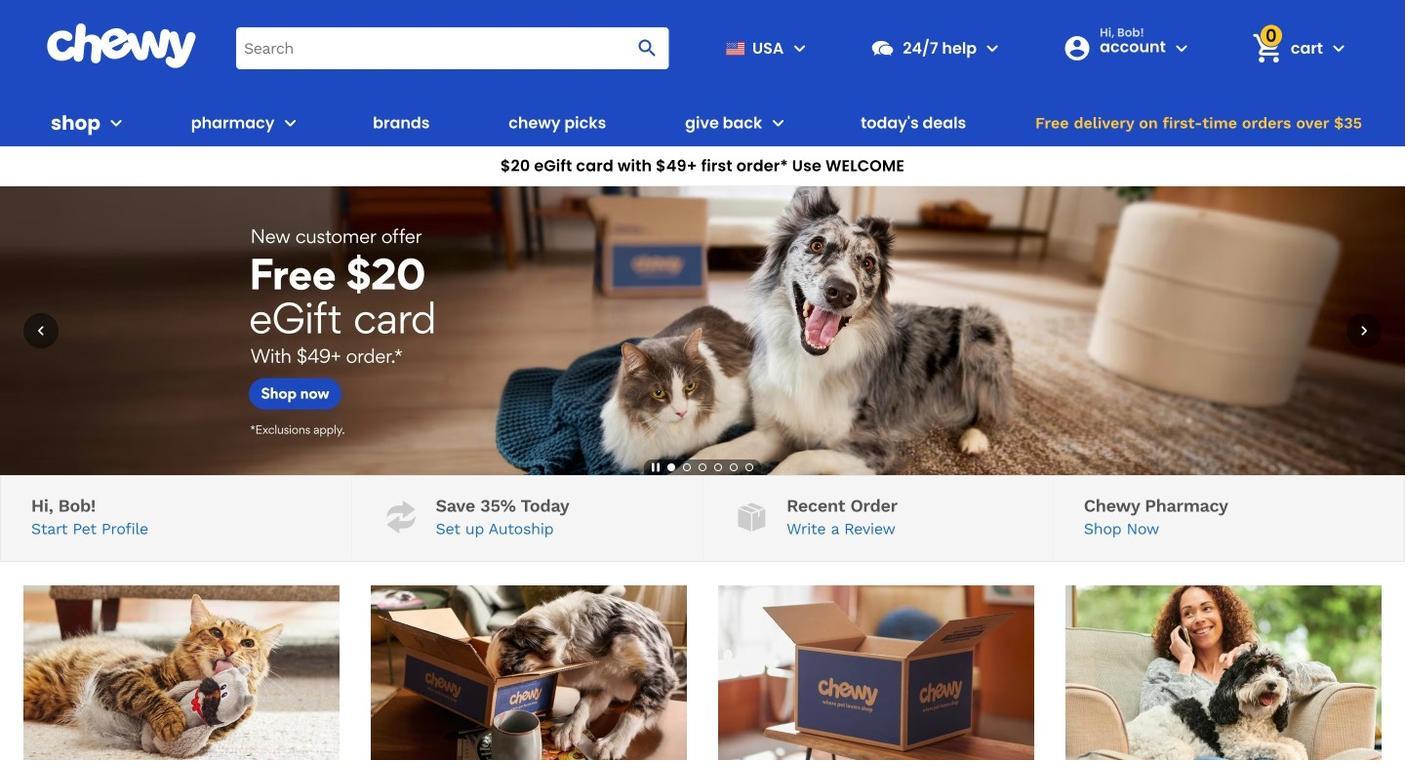 Task type: locate. For each thing, give the bounding box(es) containing it.
cart menu image
[[1327, 36, 1351, 60]]

help menu image
[[981, 36, 1005, 60]]

pharmacy menu image
[[279, 111, 302, 135]]

stop automatic slide show image
[[648, 460, 664, 475]]

menu image
[[104, 111, 128, 135]]

chewy support image
[[870, 35, 895, 61]]



Task type: describe. For each thing, give the bounding box(es) containing it.
menu image
[[788, 36, 811, 60]]

/ image
[[382, 498, 420, 536]]

submit search image
[[636, 36, 659, 60]]

new customer offer. free $20 egift card with $49+ order* shop now. image
[[0, 186, 1406, 475]]

give back menu image
[[767, 111, 790, 135]]

Product search field
[[236, 27, 669, 69]]

site banner
[[0, 0, 1406, 186]]

Search text field
[[236, 27, 669, 69]]

chewy home image
[[46, 23, 197, 68]]

choose slide to display. group
[[664, 460, 757, 475]]

/ image
[[733, 498, 771, 536]]

items image
[[1251, 31, 1285, 65]]

account menu image
[[1170, 36, 1194, 60]]



Task type: vqa. For each thing, say whether or not it's contained in the screenshot.
CHEWY HOME image
yes



